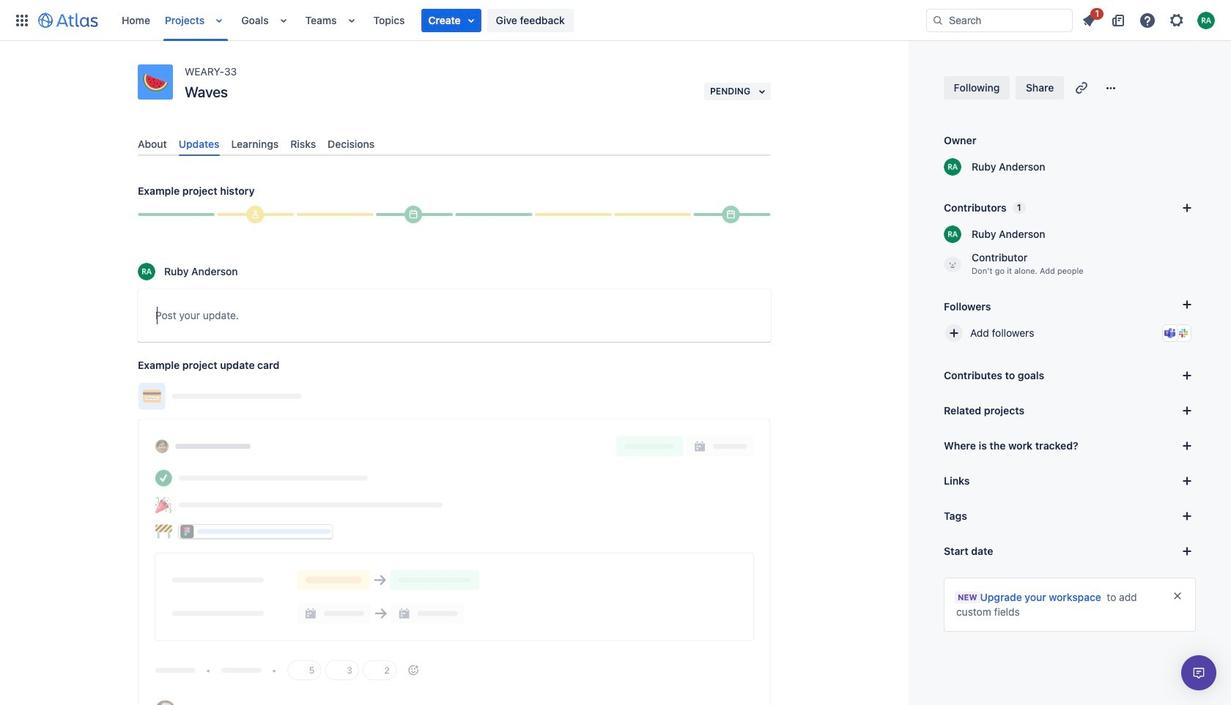 Task type: locate. For each thing, give the bounding box(es) containing it.
0 horizontal spatial list
[[114, 0, 927, 41]]

Main content area, start typing to enter text. text field
[[155, 307, 754, 330]]

add tag image
[[1179, 508, 1196, 526]]

add goals image
[[1179, 367, 1196, 385]]

0 horizontal spatial list item
[[421, 8, 481, 32]]

open intercom messenger image
[[1191, 665, 1208, 683]]

list item inside list
[[421, 8, 481, 32]]

add link image
[[1179, 473, 1196, 490]]

add related project image
[[1179, 402, 1196, 420]]

add a follower image
[[1179, 296, 1196, 314]]

None search field
[[927, 8, 1073, 32]]

msteams logo showing  channels are connected to this project image
[[1165, 328, 1177, 339]]

settings image
[[1169, 11, 1186, 29]]

list
[[114, 0, 927, 41], [1076, 5, 1223, 32]]

slack logo showing nan channels are connected to this project image
[[1178, 328, 1190, 339]]

top element
[[9, 0, 927, 41]]

tab list
[[132, 132, 777, 156]]

add team or contributors image
[[1179, 199, 1196, 217]]

search image
[[932, 14, 944, 26]]

1 horizontal spatial list item
[[1076, 5, 1104, 32]]

1 horizontal spatial list
[[1076, 5, 1223, 32]]

banner
[[0, 0, 1232, 41]]

list item
[[1076, 5, 1104, 32], [421, 8, 481, 32]]



Task type: describe. For each thing, give the bounding box(es) containing it.
Search field
[[927, 8, 1073, 32]]

help image
[[1139, 11, 1157, 29]]

add work tracking links image
[[1179, 438, 1196, 455]]

notifications image
[[1081, 11, 1098, 29]]

account image
[[1198, 11, 1215, 29]]

close banner image
[[1172, 591, 1184, 603]]

set start date image
[[1179, 543, 1196, 561]]

add follower image
[[946, 325, 963, 342]]

switch to... image
[[13, 11, 31, 29]]



Task type: vqa. For each thing, say whether or not it's contained in the screenshot.
Add goals "ICON"
yes



